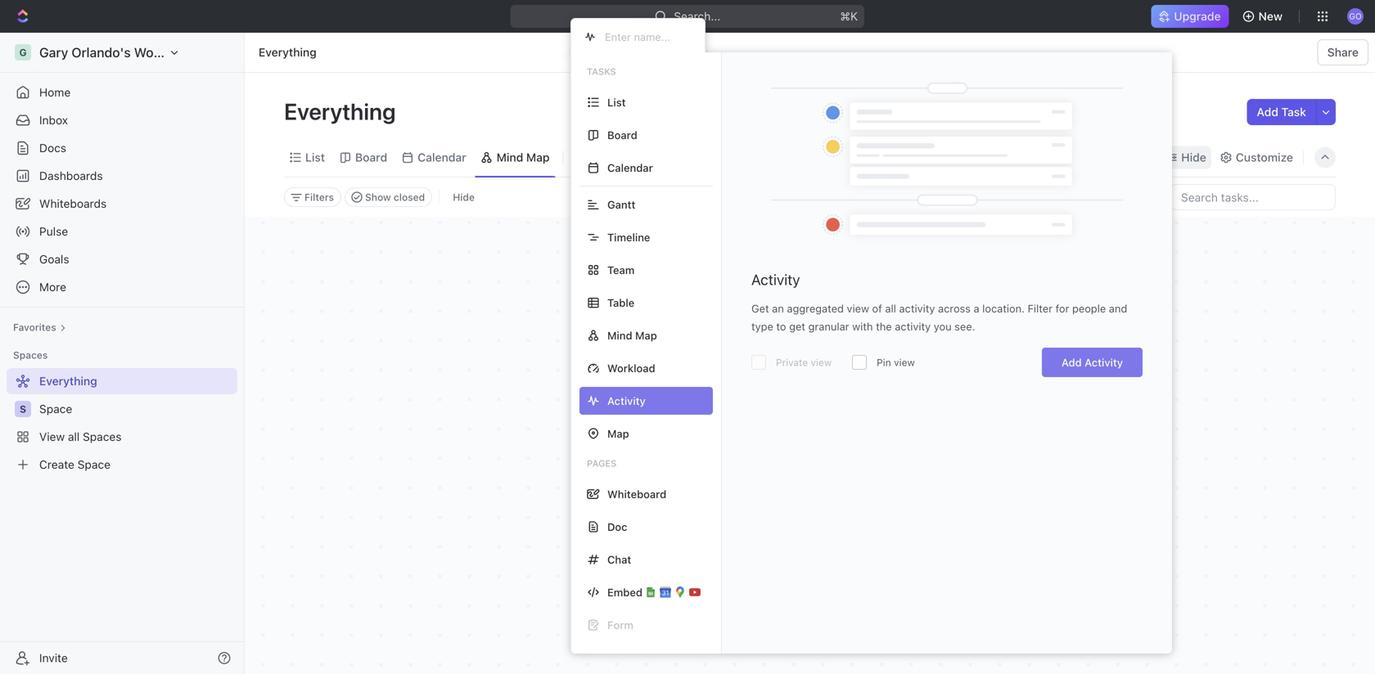 Task type: vqa. For each thing, say whether or not it's contained in the screenshot.
Subtasks inside the dropdown button
no



Task type: describe. For each thing, give the bounding box(es) containing it.
calendar link
[[415, 146, 467, 169]]

no matching results found.
[[719, 497, 901, 515]]

type
[[752, 321, 774, 333]]

home link
[[7, 79, 237, 106]]

private view
[[776, 357, 832, 369]]

closed
[[394, 192, 425, 203]]

pages
[[587, 459, 617, 469]]

people
[[1073, 303, 1107, 315]]

list link
[[302, 146, 325, 169]]

1 horizontal spatial calendar
[[608, 162, 653, 174]]

0 vertical spatial mind map
[[497, 151, 550, 164]]

found.
[[858, 497, 901, 515]]

Search tasks... text field
[[1172, 185, 1336, 210]]

1 horizontal spatial list
[[608, 96, 626, 109]]

workload
[[608, 362, 656, 375]]

whiteboard
[[608, 488, 667, 501]]

chat
[[608, 554, 632, 566]]

add for add activity
[[1062, 357, 1082, 369]]

view
[[592, 151, 618, 164]]

of
[[873, 303, 883, 315]]

0 vertical spatial everything
[[259, 45, 317, 59]]

an
[[772, 303, 784, 315]]

doc
[[608, 521, 628, 534]]

1 horizontal spatial activity
[[1085, 357, 1124, 369]]

with
[[853, 321, 873, 333]]

hide inside dropdown button
[[1182, 151, 1207, 164]]

location.
[[983, 303, 1025, 315]]

1 vertical spatial everything
[[284, 98, 401, 125]]

docs link
[[7, 135, 237, 161]]

view button
[[570, 138, 624, 177]]

board link
[[352, 146, 387, 169]]

add task button
[[1248, 99, 1317, 125]]

0 horizontal spatial calendar
[[418, 151, 467, 164]]

view inside get an aggregated view of all activity across a location. filter for people and type to get granular with the activity you see.
[[847, 303, 870, 315]]

new button
[[1236, 3, 1293, 29]]

tasks
[[587, 66, 616, 77]]

new
[[1259, 9, 1283, 23]]

share
[[1328, 45, 1359, 59]]

and
[[1109, 303, 1128, 315]]

view for pin view
[[894, 357, 915, 369]]

hide button
[[446, 188, 481, 207]]

everything link
[[255, 43, 321, 62]]

across
[[938, 303, 971, 315]]

to
[[777, 321, 787, 333]]

⌘k
[[841, 9, 858, 23]]

docs
[[39, 141, 66, 155]]

task
[[1282, 105, 1307, 119]]

table
[[608, 297, 635, 309]]

view for private view
[[811, 357, 832, 369]]

inbox link
[[7, 107, 237, 133]]

share button
[[1318, 39, 1369, 66]]

the
[[876, 321, 892, 333]]

add activity
[[1062, 357, 1124, 369]]

0 vertical spatial mind
[[497, 151, 524, 164]]

private
[[776, 357, 808, 369]]

get an aggregated view of all activity across a location. filter for people and type to get granular with the activity you see.
[[752, 303, 1128, 333]]

timeline
[[608, 231, 651, 244]]

favorites
[[13, 322, 56, 333]]

spaces
[[13, 350, 48, 361]]

tree inside the sidebar navigation
[[7, 369, 237, 478]]

pin
[[877, 357, 892, 369]]

1 vertical spatial activity
[[895, 321, 931, 333]]

favorites button
[[7, 318, 73, 337]]

home
[[39, 86, 71, 99]]

add task
[[1257, 105, 1307, 119]]

no
[[719, 497, 738, 515]]

1 horizontal spatial mind map
[[608, 330, 657, 342]]

you
[[934, 321, 952, 333]]

results
[[809, 497, 854, 515]]

dashboards link
[[7, 163, 237, 189]]



Task type: locate. For each thing, give the bounding box(es) containing it.
granular
[[809, 321, 850, 333]]

1 vertical spatial add
[[1062, 357, 1082, 369]]

0 vertical spatial activity
[[752, 271, 800, 289]]

map up workload
[[636, 330, 657, 342]]

hide button
[[1162, 146, 1212, 169]]

mind map
[[497, 151, 550, 164], [608, 330, 657, 342]]

Enter name... field
[[604, 30, 692, 44]]

0 vertical spatial board
[[608, 129, 638, 141]]

1 vertical spatial activity
[[1085, 357, 1124, 369]]

2 horizontal spatial map
[[636, 330, 657, 342]]

activity up 'an'
[[752, 271, 800, 289]]

hide inside button
[[453, 192, 475, 203]]

1 vertical spatial board
[[355, 151, 387, 164]]

activity right all
[[900, 303, 936, 315]]

upgrade
[[1175, 9, 1222, 23]]

mind down table
[[608, 330, 633, 342]]

goals
[[39, 253, 69, 266]]

0 horizontal spatial activity
[[752, 271, 800, 289]]

list down tasks on the left
[[608, 96, 626, 109]]

a
[[974, 303, 980, 315]]

see.
[[955, 321, 976, 333]]

hide
[[1182, 151, 1207, 164], [453, 192, 475, 203]]

add left "task" at the top right
[[1257, 105, 1279, 119]]

matching
[[742, 497, 805, 515]]

upgrade link
[[1152, 5, 1230, 28]]

board up view
[[608, 129, 638, 141]]

0 horizontal spatial hide
[[453, 192, 475, 203]]

map
[[527, 151, 550, 164], [636, 330, 657, 342], [608, 428, 630, 440]]

view right private
[[811, 357, 832, 369]]

1 horizontal spatial add
[[1257, 105, 1279, 119]]

get
[[790, 321, 806, 333]]

view button
[[570, 146, 624, 169]]

0 horizontal spatial list
[[305, 151, 325, 164]]

for
[[1056, 303, 1070, 315]]

1 vertical spatial list
[[305, 151, 325, 164]]

mind map link
[[494, 146, 550, 169]]

mind
[[497, 151, 524, 164], [608, 330, 633, 342]]

0 vertical spatial list
[[608, 96, 626, 109]]

mind map up workload
[[608, 330, 657, 342]]

1 horizontal spatial board
[[608, 129, 638, 141]]

embed
[[608, 587, 643, 599]]

all
[[886, 303, 897, 315]]

add inside button
[[1257, 105, 1279, 119]]

pulse link
[[7, 219, 237, 245]]

calendar up hide button
[[418, 151, 467, 164]]

activity down all
[[895, 321, 931, 333]]

aggregated
[[787, 303, 844, 315]]

2 vertical spatial map
[[608, 428, 630, 440]]

invite
[[39, 652, 68, 665]]

1 horizontal spatial view
[[847, 303, 870, 315]]

1 horizontal spatial mind
[[608, 330, 633, 342]]

activity
[[900, 303, 936, 315], [895, 321, 931, 333]]

whiteboards
[[39, 197, 107, 210]]

show closed button
[[345, 188, 433, 207]]

0 horizontal spatial mind
[[497, 151, 524, 164]]

1 vertical spatial map
[[636, 330, 657, 342]]

view up with
[[847, 303, 870, 315]]

everything
[[259, 45, 317, 59], [284, 98, 401, 125]]

board inside board link
[[355, 151, 387, 164]]

list inside list 'link'
[[305, 151, 325, 164]]

0 horizontal spatial view
[[811, 357, 832, 369]]

show
[[365, 192, 391, 203]]

view
[[847, 303, 870, 315], [811, 357, 832, 369], [894, 357, 915, 369]]

0 vertical spatial activity
[[900, 303, 936, 315]]

search...
[[674, 9, 721, 23]]

1 vertical spatial mind map
[[608, 330, 657, 342]]

filter
[[1028, 303, 1053, 315]]

1 vertical spatial mind
[[608, 330, 633, 342]]

hide down the calendar link
[[453, 192, 475, 203]]

map up pages
[[608, 428, 630, 440]]

customize
[[1236, 151, 1294, 164]]

list left board link
[[305, 151, 325, 164]]

pulse
[[39, 225, 68, 238]]

show closed
[[365, 192, 425, 203]]

team
[[608, 264, 635, 276]]

0 horizontal spatial mind map
[[497, 151, 550, 164]]

calendar
[[418, 151, 467, 164], [608, 162, 653, 174]]

pin view
[[877, 357, 915, 369]]

0 horizontal spatial map
[[527, 151, 550, 164]]

0 horizontal spatial add
[[1062, 357, 1082, 369]]

board up the show
[[355, 151, 387, 164]]

hide left the customize button
[[1182, 151, 1207, 164]]

goals link
[[7, 246, 237, 273]]

sidebar navigation
[[0, 33, 245, 675]]

form
[[608, 620, 634, 632]]

view right pin
[[894, 357, 915, 369]]

tree
[[7, 369, 237, 478]]

0 vertical spatial hide
[[1182, 151, 1207, 164]]

board
[[608, 129, 638, 141], [355, 151, 387, 164]]

0 vertical spatial add
[[1257, 105, 1279, 119]]

1 horizontal spatial hide
[[1182, 151, 1207, 164]]

2 horizontal spatial view
[[894, 357, 915, 369]]

map left view dropdown button
[[527, 151, 550, 164]]

customize button
[[1215, 146, 1299, 169]]

1 horizontal spatial map
[[608, 428, 630, 440]]

add
[[1257, 105, 1279, 119], [1062, 357, 1082, 369]]

0 vertical spatial map
[[527, 151, 550, 164]]

activity
[[752, 271, 800, 289], [1085, 357, 1124, 369]]

whiteboards link
[[7, 191, 237, 217]]

list
[[608, 96, 626, 109], [305, 151, 325, 164]]

1 vertical spatial hide
[[453, 192, 475, 203]]

add for add task
[[1257, 105, 1279, 119]]

mind map left view dropdown button
[[497, 151, 550, 164]]

mind right the calendar link
[[497, 151, 524, 164]]

activity down and
[[1085, 357, 1124, 369]]

0 horizontal spatial board
[[355, 151, 387, 164]]

get
[[752, 303, 769, 315]]

gantt
[[608, 199, 636, 211]]

add down for at the top of page
[[1062, 357, 1082, 369]]

calendar up gantt
[[608, 162, 653, 174]]

inbox
[[39, 113, 68, 127]]

dashboards
[[39, 169, 103, 183]]



